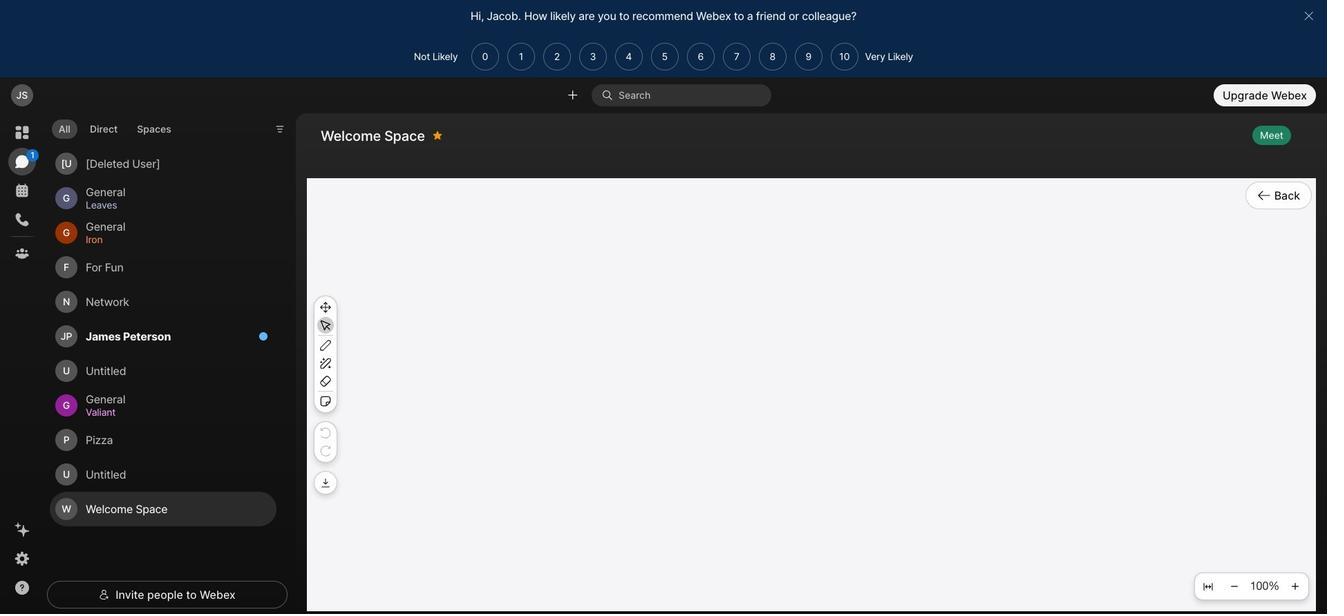 Task type: vqa. For each thing, say whether or not it's contained in the screenshot.
NOTIFICATIONS tab
no



Task type: locate. For each thing, give the bounding box(es) containing it.
3 general list item from the top
[[50, 388, 277, 423]]

james peterson, new messages list item
[[50, 319, 277, 354]]

tab list
[[48, 111, 182, 143]]

1 vertical spatial untitled list item
[[50, 457, 277, 492]]

general list item
[[50, 181, 277, 215], [50, 215, 277, 250], [50, 388, 277, 423]]

0 vertical spatial wrapper image
[[602, 90, 619, 101]]

webex tab list
[[8, 119, 39, 268]]

back image
[[1257, 189, 1271, 203]]

1 untitled list item from the top
[[50, 354, 277, 388]]

untitled list item down valiant element
[[50, 457, 277, 492]]

calls image
[[14, 212, 30, 228]]

new messages image
[[259, 332, 268, 341], [259, 332, 268, 341]]

0 horizontal spatial wrapper image
[[14, 153, 30, 170]]

help image
[[14, 580, 30, 597]]

1 vertical spatial wrapper image
[[14, 153, 30, 170]]

0 vertical spatial untitled list item
[[50, 354, 277, 388]]

navigation
[[0, 113, 44, 615]]

untitled list item
[[50, 354, 277, 388], [50, 457, 277, 492]]

welcome space list item
[[50, 492, 277, 526]]

wrapper image
[[602, 90, 619, 101], [14, 153, 30, 170], [99, 590, 110, 601]]

how likely are you to recommend webex to a friend or colleague? score webex from 0 to 10, 0 is not likely and 10 is very likely. toolbar
[[467, 43, 859, 70]]

2 vertical spatial wrapper image
[[99, 590, 110, 601]]

1 general list item from the top
[[50, 181, 277, 215]]

dashboard image
[[14, 124, 30, 141]]

untitled list item up valiant element
[[50, 354, 277, 388]]

remove from favourites image
[[433, 124, 442, 147]]



Task type: describe. For each thing, give the bounding box(es) containing it.
2 general list item from the top
[[50, 215, 277, 250]]

wrapper image inside webex tab list
[[14, 153, 30, 170]]

settings image
[[14, 551, 30, 568]]

valiant element
[[86, 405, 260, 420]]

1 horizontal spatial wrapper image
[[99, 590, 110, 601]]

close rating section image
[[1304, 10, 1315, 21]]

network list item
[[50, 285, 277, 319]]

leaves element
[[86, 197, 260, 213]]

2 horizontal spatial wrapper image
[[602, 90, 619, 101]]

teams, has no new notifications image
[[14, 245, 30, 262]]

meetings image
[[14, 183, 30, 199]]

iron element
[[86, 232, 260, 247]]

connect people image
[[566, 89, 579, 102]]

for fun list item
[[50, 250, 277, 285]]

filter by image
[[275, 124, 286, 135]]

[deleted user] list item
[[50, 146, 277, 181]]

pizza list item
[[50, 423, 277, 457]]

2 untitled list item from the top
[[50, 457, 277, 492]]

what's new image
[[14, 522, 30, 539]]



